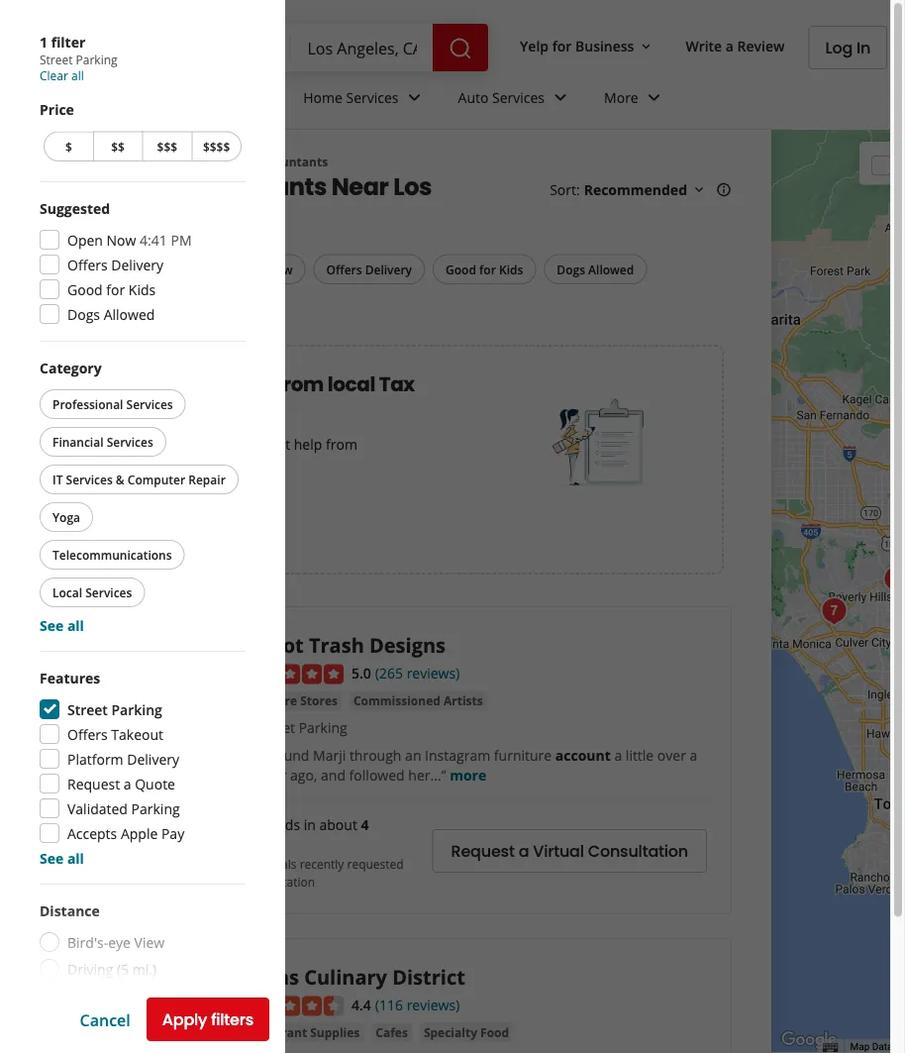 Task type: describe. For each thing, give the bounding box(es) containing it.
spectrum image
[[895, 538, 906, 578]]

open now
[[232, 261, 293, 277]]

&
[[116, 471, 125, 488]]

yelp for business button
[[512, 28, 662, 64]]

google image
[[777, 1028, 842, 1053]]

suggested
[[40, 199, 110, 218]]

a right write
[[726, 36, 734, 55]]

apple
[[121, 824, 158, 843]]

telecommunications button
[[40, 540, 185, 570]]

culinary
[[304, 963, 387, 990]]

a left little
[[615, 746, 623, 765]]

see all button for features
[[40, 849, 84, 868]]

parking down the stores
[[299, 719, 348, 737]]

yelp for business
[[520, 36, 635, 55]]

1 for all
[[89, 262, 95, 275]]

4
[[361, 816, 369, 834]]

accountants inside the top 10 best accountants near los angeles, california
[[173, 170, 327, 203]]

tell
[[73, 434, 96, 453]]

surfas culinary district
[[237, 963, 466, 990]]

for inside button
[[553, 36, 572, 55]]

write a review
[[686, 36, 785, 55]]

request a virtual consultation button
[[433, 830, 708, 873]]

0 vertical spatial professional services
[[97, 154, 222, 170]]

local services
[[53, 584, 132, 601]]

24 chevron down v2 image for auto services
[[549, 86, 573, 109]]

project
[[193, 434, 238, 453]]

filter
[[51, 32, 86, 51]]

parking down quote
[[131, 799, 180, 818]]

(265
[[375, 664, 403, 683]]

services for 'professional services' "button"
[[126, 396, 173, 412]]

see for features
[[40, 849, 64, 868]]

validated
[[67, 799, 128, 818]]

4:41
[[140, 230, 167, 249]]

professional services link
[[97, 154, 222, 170]]

allowed inside button
[[589, 261, 635, 277]]

restaurant supplies button
[[237, 1023, 364, 1043]]

cafes
[[376, 1025, 408, 1041]]

more link
[[589, 71, 683, 129]]

map data
[[851, 1041, 893, 1053]]

all for category
[[67, 616, 84, 635]]

map data button
[[851, 1040, 893, 1053]]

followed
[[349, 766, 405, 785]]

0 vertical spatial surfas culinary district image
[[899, 591, 906, 630]]

sponsored
[[73, 454, 142, 473]]

filters group
[[40, 254, 651, 285]]

commissioned artists link
[[350, 691, 487, 711]]

offers takeout
[[67, 725, 164, 744]]

view
[[134, 933, 165, 952]]

1 horizontal spatial street parking
[[257, 719, 348, 737]]

apply
[[162, 1009, 207, 1031]]

yelp for yelp link
[[40, 154, 65, 170]]

in
[[304, 816, 316, 834]]

"i found marji through an instagram furniture account
[[259, 746, 611, 765]]

0 vertical spatial professional
[[97, 154, 170, 170]]

request for request a quote
[[67, 775, 120, 793]]

services for it services & computer repair button
[[66, 471, 113, 488]]

more link
[[450, 766, 487, 785]]

$$$ button
[[142, 131, 192, 162]]

business categories element
[[151, 71, 906, 129]]

dogs allowed inside button
[[557, 261, 635, 277]]

pm
[[171, 230, 192, 249]]

street inside "group"
[[67, 700, 108, 719]]

a inside button
[[519, 841, 530, 863]]

16 chevron down v2 image
[[639, 38, 655, 54]]

a inside "group"
[[124, 775, 131, 793]]

(116 reviews) link
[[375, 994, 460, 1015]]

validated parking
[[67, 799, 180, 818]]

good inside good for kids button
[[446, 261, 477, 277]]

4 hours
[[237, 816, 369, 854]]

2 vertical spatial mi.)
[[138, 1013, 162, 1032]]

an
[[405, 746, 422, 765]]

about inside free price estimates from local tax professionals tell us about your project and get help from sponsored businesses.
[[118, 434, 156, 453]]

computer
[[128, 471, 185, 488]]

16 info v2 image
[[717, 182, 732, 198]]

offers for street parking
[[67, 725, 108, 744]]

4.4 star rating image
[[237, 996, 344, 1016]]

business
[[576, 36, 635, 55]]

artists
[[444, 693, 483, 709]]

it services & computer repair
[[53, 471, 226, 488]]

search image
[[449, 37, 473, 61]]

mi.) for (2
[[126, 987, 150, 1005]]

now for open now 4:41 pm
[[107, 230, 136, 249]]

home
[[303, 88, 343, 107]]

yelp link
[[40, 154, 65, 170]]

free price estimates from local tax professionals image
[[553, 393, 652, 492]]

1 vertical spatial about
[[320, 816, 358, 834]]

group containing features
[[40, 668, 246, 868]]

1 horizontal spatial from
[[326, 434, 358, 453]]

bird's-eye view
[[67, 933, 165, 952]]

0 horizontal spatial dogs
[[67, 305, 100, 324]]

estimates
[[173, 370, 272, 398]]

request a virtual consultation
[[451, 841, 689, 863]]

good for kids inside "group"
[[67, 280, 156, 299]]

specialty
[[424, 1025, 478, 1041]]

get started
[[89, 516, 177, 538]]

2 vertical spatial for
[[106, 280, 125, 299]]

local
[[53, 584, 82, 601]]

specialty food
[[424, 1025, 510, 1041]]

group containing category
[[36, 358, 246, 635]]

restaurant supplies
[[241, 1025, 360, 1041]]

specialty food button
[[420, 1023, 513, 1043]]

allowed inside "group"
[[104, 305, 155, 324]]

(116 reviews)
[[375, 996, 460, 1015]]

10
[[88, 170, 112, 203]]

its not trash designs
[[237, 631, 446, 658]]

pay
[[161, 824, 185, 843]]

cancel
[[80, 1009, 131, 1030]]

apply filters button
[[146, 998, 270, 1042]]

home services link
[[288, 71, 443, 129]]

bird's-
[[67, 933, 108, 952]]

surfas culinary district link
[[237, 963, 466, 990]]

responds
[[237, 816, 300, 834]]

financial services
[[53, 434, 153, 450]]

open now button
[[219, 254, 306, 284]]

see for category
[[40, 616, 64, 635]]

parking up takeout
[[112, 700, 162, 719]]

0 horizontal spatial offers delivery
[[67, 255, 164, 274]]

$$$$ button
[[192, 131, 242, 162]]

get
[[270, 434, 291, 453]]

financial services button
[[40, 427, 166, 457]]

accepts
[[67, 824, 117, 843]]

accountants right 16 chevron right v2 image
[[253, 154, 328, 170]]

help
[[294, 434, 322, 453]]

restaurant
[[241, 1025, 307, 1041]]

see all for category
[[40, 616, 84, 635]]

biking (2 mi.) walking (1 mi.)
[[67, 987, 162, 1032]]

16 filter v2 image
[[56, 262, 72, 278]]

price group
[[40, 100, 246, 166]]

16 chevron right v2 image
[[230, 154, 246, 170]]

dogs inside button
[[557, 261, 586, 277]]

found
[[271, 746, 310, 765]]

a right the "over"
[[690, 746, 698, 765]]

option group containing distance
[[40, 901, 246, 1053]]

8
[[256, 856, 263, 873]]

and inside a little over a year ago, and followed her..."
[[321, 766, 346, 785]]

$$
[[111, 138, 125, 155]]

professional inside "button"
[[53, 396, 123, 412]]

0 horizontal spatial dogs allowed
[[67, 305, 155, 324]]

(265 reviews) link
[[375, 662, 460, 683]]

now for open now
[[267, 261, 293, 277]]

its not trash designs image
[[64, 631, 213, 780]]

review
[[738, 36, 785, 55]]

reviews) for surfas culinary district
[[407, 996, 460, 1015]]



Task type: locate. For each thing, give the bounding box(es) containing it.
financial
[[53, 434, 104, 450]]

through
[[350, 746, 402, 765]]

and
[[242, 434, 267, 453], [321, 766, 346, 785]]

offers delivery inside button
[[327, 261, 412, 277]]

1 vertical spatial professional
[[53, 396, 123, 412]]

not
[[267, 631, 304, 658]]

0 vertical spatial reviews)
[[407, 664, 460, 683]]

accepts apple pay
[[67, 824, 185, 843]]

0 vertical spatial see all
[[40, 616, 84, 635]]

services
[[346, 88, 399, 107], [493, 88, 545, 107], [173, 154, 222, 170], [126, 396, 173, 412], [107, 434, 153, 450], [66, 471, 113, 488], [85, 584, 132, 601]]

1 horizontal spatial dogs allowed
[[557, 261, 635, 277]]

all down accepts
[[67, 849, 84, 868]]

see all down local
[[40, 616, 84, 635]]

24 chevron down v2 image down yelp for business
[[549, 86, 573, 109]]

from
[[276, 370, 324, 398], [326, 434, 358, 453]]

1 vertical spatial good
[[67, 280, 103, 299]]

1 horizontal spatial now
[[267, 261, 293, 277]]

delivery down los
[[365, 261, 412, 277]]

0 horizontal spatial open
[[67, 230, 103, 249]]

1 vertical spatial open
[[232, 261, 263, 277]]

your
[[160, 434, 189, 453]]

1 24 chevron down v2 image from the left
[[549, 86, 573, 109]]

2 horizontal spatial for
[[553, 36, 572, 55]]

request for request a virtual consultation
[[451, 841, 515, 863]]

reviews) down 'district'
[[407, 996, 460, 1015]]

street parking down furniture stores link
[[257, 719, 348, 737]]

melrosemac image
[[885, 553, 906, 593]]

1 see from the top
[[40, 616, 64, 635]]

local
[[328, 370, 376, 398]]

24 chevron down v2 image inside more link
[[643, 86, 667, 109]]

open now 4:41 pm
[[67, 230, 192, 249]]

0 horizontal spatial allowed
[[104, 305, 155, 324]]

0 horizontal spatial about
[[118, 434, 156, 453]]

1 reviews) from the top
[[407, 664, 460, 683]]

"i
[[259, 746, 267, 765]]

1 vertical spatial all
[[67, 616, 84, 635]]

street down filter
[[40, 52, 73, 68]]

now inside button
[[267, 261, 293, 277]]

offers delivery button
[[314, 254, 425, 284]]

1 vertical spatial for
[[480, 261, 496, 277]]

$
[[65, 138, 72, 155]]

1 vertical spatial see all button
[[40, 849, 84, 868]]

mi.) right (5
[[132, 960, 157, 979]]

delivery up quote
[[127, 750, 179, 769]]

accountants link
[[253, 154, 328, 170]]

reviews) for its not trash designs
[[407, 664, 460, 683]]

all right clear
[[71, 67, 84, 84]]

see all down accepts
[[40, 849, 84, 868]]

a down hours
[[237, 873, 243, 890]]

cancel button
[[80, 1009, 131, 1030]]

0 vertical spatial open
[[67, 230, 103, 249]]

requested
[[347, 856, 404, 873]]

cafes button
[[372, 1023, 412, 1043]]

open
[[67, 230, 103, 249], [232, 261, 263, 277]]

2 see all button from the top
[[40, 849, 84, 868]]

request inside "group"
[[67, 775, 120, 793]]

get started button
[[73, 505, 193, 549]]

supplies
[[310, 1025, 360, 1041]]

option group
[[40, 901, 246, 1053]]

0 vertical spatial good for kids
[[446, 261, 524, 277]]

0 vertical spatial 1
[[40, 32, 48, 51]]

1 horizontal spatial surfas culinary district image
[[899, 591, 906, 630]]

1 horizontal spatial kids
[[499, 261, 524, 277]]

1 vertical spatial professional services
[[53, 396, 173, 412]]

in
[[857, 37, 871, 59]]

0 vertical spatial all
[[71, 67, 84, 84]]

24 chevron down v2 image right more
[[643, 86, 667, 109]]

0 vertical spatial now
[[107, 230, 136, 249]]

accountants down $$$$ "button"
[[173, 170, 327, 203]]

0 horizontal spatial street parking
[[67, 700, 162, 719]]

0 horizontal spatial for
[[106, 280, 125, 299]]

0 horizontal spatial and
[[242, 434, 267, 453]]

$$$$
[[203, 138, 230, 155]]

district
[[393, 963, 466, 990]]

good right offers delivery button
[[446, 261, 477, 277]]

1 horizontal spatial open
[[232, 261, 263, 277]]

responds in about
[[237, 816, 361, 834]]

0 horizontal spatial from
[[276, 370, 324, 398]]

a inside 8 locals recently requested a consultation
[[237, 873, 243, 890]]

driving (5 mi.)
[[67, 960, 157, 979]]

1 horizontal spatial for
[[480, 261, 496, 277]]

yelp up business categories element
[[520, 36, 549, 55]]

open down suggested
[[67, 230, 103, 249]]

free price estimates from local tax professionals tell us about your project and get help from sponsored businesses.
[[73, 370, 415, 473]]

see
[[40, 616, 64, 635], [40, 849, 64, 868]]

1 vertical spatial see
[[40, 849, 64, 868]]

see up distance
[[40, 849, 64, 868]]

open for open now 4:41 pm
[[67, 230, 103, 249]]

services for auto services link
[[493, 88, 545, 107]]

mi.) for (5
[[132, 960, 157, 979]]

1 vertical spatial reviews)
[[407, 996, 460, 1015]]

offers down angeles,
[[67, 255, 108, 274]]

free
[[73, 370, 116, 398]]

services for financial services button
[[107, 434, 153, 450]]

commissioned
[[354, 693, 441, 709]]

a up validated parking
[[124, 775, 131, 793]]

offers up platform
[[67, 725, 108, 744]]

1 vertical spatial dogs allowed
[[67, 305, 155, 324]]

designs
[[370, 631, 446, 658]]

1 vertical spatial group
[[36, 358, 246, 635]]

1 vertical spatial request
[[451, 841, 515, 863]]

good down 1 all at left top
[[67, 280, 103, 299]]

offers delivery down open now 4:41 pm
[[67, 255, 164, 274]]

0 vertical spatial about
[[118, 434, 156, 453]]

good for kids button
[[433, 254, 536, 284]]

its not trash designs link
[[237, 631, 446, 658]]

2 see all from the top
[[40, 849, 84, 868]]

8 locals recently requested a consultation
[[237, 856, 404, 890]]

mi.) right the (1
[[138, 1013, 162, 1032]]

now
[[107, 230, 136, 249], [267, 261, 293, 277]]

request inside button
[[451, 841, 515, 863]]

1 vertical spatial yelp
[[40, 154, 65, 170]]

instagram
[[425, 746, 491, 765]]

specialty food link
[[420, 1023, 513, 1043]]

2 vertical spatial all
[[67, 849, 84, 868]]

see down local
[[40, 616, 64, 635]]

mi.) right (2
[[126, 987, 150, 1005]]

(116
[[375, 996, 403, 1015]]

2 reviews) from the top
[[407, 996, 460, 1015]]

0 horizontal spatial 24 chevron down v2 image
[[549, 86, 573, 109]]

0 horizontal spatial 1
[[40, 32, 48, 51]]

near
[[332, 170, 389, 203]]

yelp for yelp for business
[[520, 36, 549, 55]]

0 vertical spatial and
[[242, 434, 267, 453]]

from right help
[[326, 434, 358, 453]]

delivery down open now 4:41 pm
[[111, 255, 164, 274]]

parking down filter
[[76, 52, 118, 68]]

now inside "group"
[[107, 230, 136, 249]]

0 horizontal spatial good for kids
[[67, 280, 156, 299]]

see all button for category
[[40, 616, 84, 635]]

1 vertical spatial now
[[267, 261, 293, 277]]

1 vertical spatial dogs
[[67, 305, 100, 324]]

offers delivery down near
[[327, 261, 412, 277]]

dogs down 16 filter v2 icon
[[67, 305, 100, 324]]

a little over a year ago, and followed her..."
[[259, 746, 698, 785]]

see all button down local
[[40, 616, 84, 635]]

0 vertical spatial mi.)
[[132, 960, 157, 979]]

open down california
[[232, 261, 263, 277]]

group
[[40, 198, 246, 325], [36, 358, 246, 635], [40, 668, 246, 868]]

artspace warehouse image
[[878, 560, 906, 600]]

24 chevron down v2 image
[[549, 86, 573, 109], [643, 86, 667, 109]]

dogs down the sort: at the top
[[557, 261, 586, 277]]

16 chevron right v2 image
[[73, 154, 89, 170]]

more
[[450, 766, 487, 785]]

1 filter street parking clear all
[[40, 32, 118, 84]]

see all for features
[[40, 849, 84, 868]]

street parking up the "offers takeout"
[[67, 700, 162, 719]]

street inside 1 filter street parking clear all
[[40, 52, 73, 68]]

1 horizontal spatial allowed
[[589, 261, 635, 277]]

good inside "group"
[[67, 280, 103, 299]]

1 horizontal spatial request
[[451, 841, 515, 863]]

0 vertical spatial group
[[40, 198, 246, 325]]

street parking inside "group"
[[67, 700, 162, 719]]

1 vertical spatial good for kids
[[67, 280, 156, 299]]

open for open now
[[232, 261, 263, 277]]

auto services
[[458, 88, 545, 107]]

0 vertical spatial good
[[446, 261, 477, 277]]

see all
[[40, 616, 84, 635], [40, 849, 84, 868]]

1 vertical spatial kids
[[129, 280, 156, 299]]

kids
[[499, 261, 524, 277], [129, 280, 156, 299]]

1 vertical spatial mi.)
[[126, 987, 150, 1005]]

1 horizontal spatial good for kids
[[446, 261, 524, 277]]

a left virtual at right bottom
[[519, 841, 530, 863]]

0 vertical spatial request
[[67, 775, 120, 793]]

1 horizontal spatial good
[[446, 261, 477, 277]]

chefs' toys image
[[815, 592, 855, 631]]

None search field
[[151, 24, 493, 71]]

stores
[[301, 693, 338, 709]]

0 vertical spatial dogs
[[557, 261, 586, 277]]

furniture stores
[[241, 693, 338, 709]]

1 inside 1 filter street parking clear all
[[40, 32, 48, 51]]

driving
[[67, 960, 113, 979]]

request left virtual at right bottom
[[451, 841, 515, 863]]

surfas culinary district image
[[899, 591, 906, 630], [64, 963, 213, 1053]]

mi.)
[[132, 960, 157, 979], [126, 987, 150, 1005], [138, 1013, 162, 1032]]

0 vertical spatial from
[[276, 370, 324, 398]]

allowed
[[589, 261, 635, 277], [104, 305, 155, 324]]

delivery inside offers delivery button
[[365, 261, 412, 277]]

kids down 4:41
[[129, 280, 156, 299]]

1 vertical spatial see all
[[40, 849, 84, 868]]

$ button
[[44, 131, 93, 162]]

2 24 chevron down v2 image from the left
[[643, 86, 667, 109]]

1 all
[[89, 261, 119, 277]]

offers inside offers delivery button
[[327, 261, 362, 277]]

log in
[[826, 37, 871, 59]]

group containing suggested
[[40, 198, 246, 325]]

home services
[[303, 88, 399, 107]]

0 horizontal spatial good
[[67, 280, 103, 299]]

1 inside 1 all
[[89, 262, 95, 275]]

platform
[[67, 750, 124, 769]]

reviews) up the commissioned artists
[[407, 664, 460, 683]]

offers right open now
[[327, 261, 362, 277]]

1 horizontal spatial 24 chevron down v2 image
[[643, 86, 667, 109]]

1 see all from the top
[[40, 616, 84, 635]]

dogs allowed down the sort: at the top
[[557, 261, 635, 277]]

map region
[[553, 0, 906, 1053]]

1 left filter
[[40, 32, 48, 51]]

us
[[99, 434, 115, 453]]

dogs allowed down all
[[67, 305, 155, 324]]

1 left all
[[89, 262, 95, 275]]

0 horizontal spatial yelp
[[40, 154, 65, 170]]

trash
[[309, 631, 364, 658]]

parking inside 1 filter street parking clear all
[[76, 52, 118, 68]]

24 chevron down v2 image inside auto services link
[[549, 86, 573, 109]]

street down furniture
[[257, 719, 295, 737]]

good for kids inside button
[[446, 261, 524, 277]]

consultation
[[247, 873, 315, 890]]

and left get
[[242, 434, 267, 453]]

platform delivery
[[67, 750, 179, 769]]

yelp left the $ at the left top
[[40, 154, 65, 170]]

keyboard shortcuts image
[[823, 1043, 839, 1053]]

0 vertical spatial see all button
[[40, 616, 84, 635]]

1 vertical spatial surfas culinary district image
[[64, 963, 213, 1053]]

open inside button
[[232, 261, 263, 277]]

services for home services link
[[346, 88, 399, 107]]

24 chevron down v2 image
[[403, 86, 427, 109]]

biking
[[67, 987, 107, 1005]]

24 chevron down v2 image for more
[[643, 86, 667, 109]]

1 horizontal spatial dogs
[[557, 261, 586, 277]]

0 horizontal spatial kids
[[129, 280, 156, 299]]

and down marji at the bottom of the page
[[321, 766, 346, 785]]

now down the top 10 best accountants near los angeles, california
[[267, 261, 293, 277]]

5 star rating image
[[237, 664, 344, 684]]

1 horizontal spatial yelp
[[520, 36, 549, 55]]

request down platform
[[67, 775, 120, 793]]

2 see from the top
[[40, 849, 64, 868]]

0 vertical spatial kids
[[499, 261, 524, 277]]

1 for filter
[[40, 32, 48, 51]]

reviews)
[[407, 664, 460, 683], [407, 996, 460, 1015]]

about right us
[[118, 434, 156, 453]]

0 vertical spatial yelp
[[520, 36, 549, 55]]

see all button down accepts
[[40, 849, 84, 868]]

food
[[481, 1025, 510, 1041]]

all down local
[[67, 616, 84, 635]]

street down "features"
[[67, 700, 108, 719]]

kids inside button
[[499, 261, 524, 277]]

features
[[40, 668, 100, 687]]

services for 'local services' "button"
[[85, 584, 132, 601]]

tax
[[379, 370, 415, 398]]

yelp inside button
[[520, 36, 549, 55]]

and inside free price estimates from local tax professionals tell us about your project and get help from sponsored businesses.
[[242, 434, 267, 453]]

1 vertical spatial allowed
[[104, 305, 155, 324]]

kids left dogs allowed button
[[499, 261, 524, 277]]

restaurant supplies link
[[237, 1023, 364, 1043]]

all inside 1 filter street parking clear all
[[71, 67, 84, 84]]

(265 reviews)
[[375, 664, 460, 683]]

0 horizontal spatial surfas culinary district image
[[64, 963, 213, 1053]]

california
[[147, 202, 265, 235]]

1 see all button from the top
[[40, 616, 84, 635]]

1 horizontal spatial offers delivery
[[327, 261, 412, 277]]

1
[[40, 32, 48, 51], [89, 262, 95, 275]]

about left 4
[[320, 816, 358, 834]]

all for features
[[67, 849, 84, 868]]

2 vertical spatial group
[[40, 668, 246, 868]]

1 vertical spatial 1
[[89, 262, 95, 275]]

0 vertical spatial see
[[40, 616, 64, 635]]

ago,
[[290, 766, 318, 785]]

1 horizontal spatial about
[[320, 816, 358, 834]]

4.4
[[352, 996, 371, 1015]]

from left "local" at the left of the page
[[276, 370, 324, 398]]

1 horizontal spatial 1
[[89, 262, 95, 275]]

started
[[120, 516, 177, 538]]

0 vertical spatial allowed
[[589, 261, 635, 277]]

0 vertical spatial dogs allowed
[[557, 261, 635, 277]]

professional services inside "button"
[[53, 396, 173, 412]]

1 horizontal spatial and
[[321, 766, 346, 785]]

offers for open now
[[67, 255, 108, 274]]

angeles,
[[40, 202, 143, 235]]

now up all
[[107, 230, 136, 249]]

0 vertical spatial for
[[553, 36, 572, 55]]

1 vertical spatial from
[[326, 434, 358, 453]]

street parking
[[67, 700, 162, 719], [257, 719, 348, 737]]

1 vertical spatial and
[[321, 766, 346, 785]]

data
[[873, 1041, 893, 1053]]

for inside button
[[480, 261, 496, 277]]

0 horizontal spatial now
[[107, 230, 136, 249]]

yoga
[[53, 509, 80, 525]]

log in link
[[809, 26, 888, 69]]

auto services link
[[443, 71, 589, 129]]

0 horizontal spatial request
[[67, 775, 120, 793]]



Task type: vqa. For each thing, say whether or not it's contained in the screenshot.
Review Highlights
no



